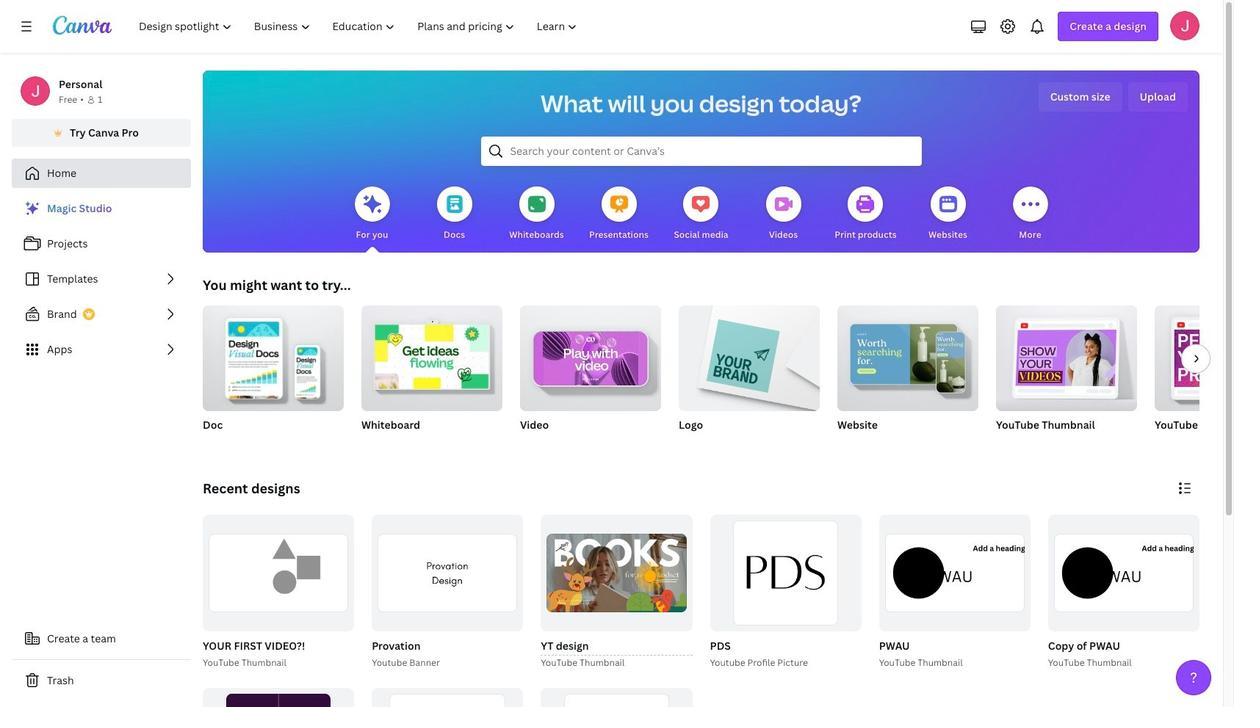 Task type: vqa. For each thing, say whether or not it's contained in the screenshot.
search box
yes



Task type: describe. For each thing, give the bounding box(es) containing it.
james peterson image
[[1171, 11, 1200, 40]]

Search search field
[[510, 137, 893, 165]]



Task type: locate. For each thing, give the bounding box(es) containing it.
group
[[520, 300, 661, 451], [520, 300, 661, 412], [679, 300, 820, 451], [679, 300, 820, 412], [838, 300, 979, 451], [838, 300, 979, 412], [997, 300, 1138, 451], [997, 300, 1138, 412], [203, 306, 344, 451], [362, 306, 503, 451], [1155, 306, 1235, 451], [1155, 306, 1235, 412], [200, 515, 354, 671], [369, 515, 524, 671], [538, 515, 693, 671], [541, 515, 693, 632], [707, 515, 862, 671], [710, 515, 862, 632], [877, 515, 1031, 671], [879, 515, 1031, 632], [1046, 515, 1200, 671], [1049, 515, 1200, 632], [203, 688, 354, 708], [372, 688, 524, 708], [541, 688, 693, 708]]

top level navigation element
[[129, 12, 590, 41]]

None field
[[541, 638, 693, 656]]

list
[[12, 194, 191, 365]]

None search field
[[481, 137, 922, 166]]



